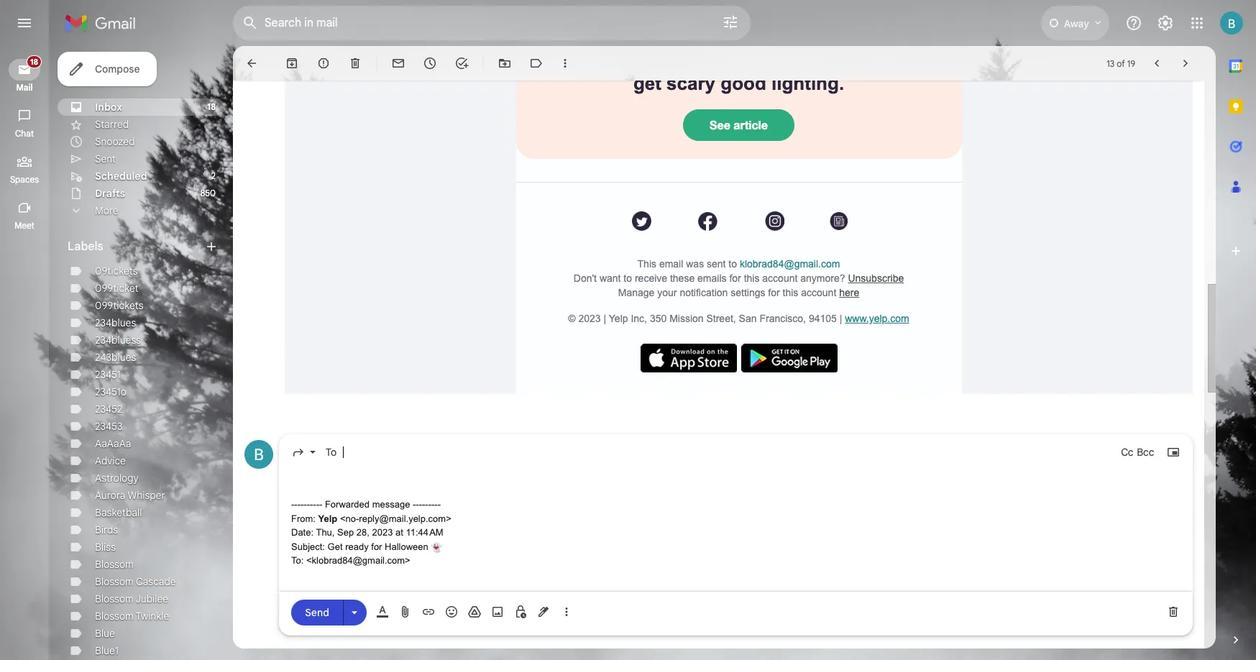 Task type: locate. For each thing, give the bounding box(es) containing it.
11 - from the left
[[413, 499, 416, 510]]

blossom up blue "link"
[[95, 610, 134, 623]]

1 vertical spatial 2023
[[372, 527, 393, 538]]

at
[[396, 527, 403, 538]]

anymore?
[[801, 272, 845, 284]]

0 vertical spatial this
[[744, 272, 760, 284]]

send
[[305, 606, 329, 619]]

23451
[[95, 368, 121, 381]]

09tickets
[[95, 265, 138, 278]]

1 vertical spatial to
[[729, 258, 737, 270]]

<klobrad84@gmail.com>
[[306, 555, 410, 566]]

of
[[1117, 58, 1125, 69]]

2 | from the left
[[840, 313, 842, 324]]

see article
[[710, 118, 768, 132]]

| right © at top
[[604, 313, 606, 324]]

2 - from the left
[[294, 499, 298, 510]]

5 - from the left
[[304, 499, 307, 510]]

1 vertical spatial yelp
[[318, 513, 338, 524]]

tips
[[682, 50, 716, 71]]

move to image
[[498, 56, 512, 70]]

navigation
[[0, 46, 50, 660]]

blue1
[[95, 644, 119, 657]]

0 horizontal spatial for
[[371, 541, 382, 552]]

yelp
[[609, 313, 628, 324], [318, 513, 338, 524]]

19 - from the left
[[438, 499, 441, 510]]

delete image
[[348, 56, 362, 70]]

-
[[291, 499, 294, 510], [294, 499, 298, 510], [297, 499, 301, 510], [301, 499, 304, 510], [304, 499, 307, 510], [307, 499, 310, 510], [310, 499, 313, 510], [313, 499, 316, 510], [316, 499, 319, 510], [319, 499, 322, 510], [413, 499, 416, 510], [416, 499, 419, 510], [419, 499, 422, 510], [422, 499, 425, 510], [425, 499, 428, 510], [428, 499, 432, 510], [431, 499, 435, 510], [435, 499, 438, 510], [438, 499, 441, 510]]

forwarded
[[325, 499, 370, 510]]

inbox
[[95, 101, 122, 114]]

1 horizontal spatial for
[[730, 272, 741, 284]]

cc bcc
[[1121, 446, 1155, 459]]

2 vertical spatial to
[[624, 272, 632, 284]]

navigation containing mail
[[0, 46, 50, 660]]

yelp logo image
[[705, 613, 767, 638]]

facebook image
[[698, 212, 718, 231]]

snoozed
[[95, 135, 135, 148]]

more options image
[[562, 605, 571, 619]]

2 vertical spatial for
[[371, 541, 382, 552]]

2 horizontal spatial to
[[885, 50, 903, 71]]

0 horizontal spatial account
[[763, 272, 798, 284]]

0 horizontal spatial 2023
[[372, 527, 393, 538]]

850
[[200, 188, 216, 198]]

16 - from the left
[[428, 499, 432, 510]]

2023 right © at top
[[579, 313, 601, 324]]

thu,
[[316, 527, 335, 538]]

2023 inside ---------- forwarded message --------- from: yelp <no-reply@mail.yelp.com> date: thu, sep 28, 2023 at 11:44 am subject: get ready for halloween
[[372, 527, 393, 538]]

23452
[[95, 403, 122, 416]]

for inside ---------- forwarded message --------- from: yelp <no-reply@mail.yelp.com> date: thu, sep 28, 2023 at 11:44 am subject: get ready for halloween
[[371, 541, 382, 552]]

insert link ‪(⌘k)‬ image
[[421, 605, 436, 619]]

for right the ready at the left bottom of page
[[371, 541, 382, 552]]

more image
[[558, 56, 572, 70]]

support image
[[1126, 14, 1143, 32]]

4 blossom from the top
[[95, 610, 134, 623]]

twinkle
[[136, 610, 169, 623]]

account
[[763, 272, 798, 284], [801, 287, 837, 298]]

learn more tips and tricks on how to get scary good lighting.
[[575, 50, 903, 94]]

blossom
[[95, 558, 134, 571], [95, 575, 134, 588], [95, 593, 134, 606], [95, 610, 134, 623]]

insert files using drive image
[[467, 605, 482, 619]]

19
[[1127, 58, 1136, 69]]

1 vertical spatial 18
[[207, 101, 216, 112]]

mail heading
[[0, 82, 49, 93]]

18 up 2
[[207, 101, 216, 112]]

blue
[[95, 627, 115, 640]]

0 horizontal spatial 18
[[30, 57, 38, 67]]

1 - from the left
[[291, 499, 294, 510]]

this
[[744, 272, 760, 284], [783, 287, 799, 298]]

to up manage
[[624, 272, 632, 284]]

blossom down bliss link
[[95, 558, 134, 571]]

insert photo image
[[490, 605, 505, 619]]

blossom down blossom link
[[95, 575, 134, 588]]

birds
[[95, 524, 118, 537]]

yelp inside ---------- forwarded message --------- from: yelp <no-reply@mail.yelp.com> date: thu, sep 28, 2023 at 11:44 am subject: get ready for halloween
[[318, 513, 338, 524]]

18
[[30, 57, 38, 67], [207, 101, 216, 112]]

| right 94105 at right top
[[840, 313, 842, 324]]

settings image
[[1157, 14, 1174, 32]]

18 link
[[9, 55, 42, 81]]

halloween
[[385, 541, 428, 552]]

scheduled
[[95, 170, 147, 183]]

to
[[326, 446, 337, 459]]

how
[[842, 50, 880, 71]]

mission
[[670, 313, 704, 324]]

|
[[604, 313, 606, 324], [840, 313, 842, 324]]

cc link
[[1121, 444, 1134, 461]]

blue link
[[95, 627, 115, 640]]

1 horizontal spatial 2023
[[579, 313, 601, 324]]

3 blossom from the top
[[95, 593, 134, 606]]

09tickets link
[[95, 265, 138, 278]]

starred link
[[95, 118, 129, 131]]

1 horizontal spatial yelp
[[609, 313, 628, 324]]

234blues link
[[95, 316, 136, 329]]

birds link
[[95, 524, 118, 537]]

1 blossom from the top
[[95, 558, 134, 571]]

for right settings
[[768, 287, 780, 298]]

to:  <klobrad84@gmail.com>
[[291, 555, 410, 566]]

reply@mail.yelp.com>
[[359, 513, 451, 524]]

099tickets
[[95, 299, 144, 312]]

to right sent
[[729, 258, 737, 270]]

0 vertical spatial account
[[763, 272, 798, 284]]

advanced search options image
[[716, 8, 745, 37]]

starred
[[95, 118, 129, 131]]

more send options image
[[347, 605, 362, 620]]

gmail image
[[65, 9, 143, 37]]

1 horizontal spatial this
[[783, 287, 799, 298]]

0 vertical spatial to
[[885, 50, 903, 71]]

blossom for blossom link
[[95, 558, 134, 571]]

account down klobrad84@gmail.com link
[[763, 272, 798, 284]]

bliss
[[95, 541, 116, 554]]

blossom up blossom twinkle link
[[95, 593, 134, 606]]

1 horizontal spatial account
[[801, 287, 837, 298]]

None text field
[[343, 441, 1121, 464]]

your
[[658, 287, 677, 298]]

email
[[659, 258, 683, 270]]

14 - from the left
[[422, 499, 425, 510]]

subject:
[[291, 541, 325, 552]]

newer image
[[1150, 56, 1164, 70]]

this up francisco,
[[783, 287, 799, 298]]

👻 image
[[431, 542, 442, 553]]

get it on google play image
[[741, 344, 837, 372]]

18 - from the left
[[435, 499, 438, 510]]

2 horizontal spatial for
[[768, 287, 780, 298]]

labels image
[[529, 56, 544, 70]]

these
[[670, 272, 695, 284]]

to
[[885, 50, 903, 71], [729, 258, 737, 270], [624, 272, 632, 284]]

1 vertical spatial account
[[801, 287, 837, 298]]

spaces
[[10, 174, 39, 185]]

learn
[[575, 50, 626, 71]]

0 horizontal spatial yelp
[[318, 513, 338, 524]]

0 horizontal spatial to
[[624, 272, 632, 284]]

0 vertical spatial yelp
[[609, 313, 628, 324]]

yelp up thu,
[[318, 513, 338, 524]]

whisper
[[128, 489, 165, 502]]

account down anymore?
[[801, 287, 837, 298]]

see
[[710, 118, 731, 132]]

www.yelp.com link
[[845, 313, 910, 324]]

2 blossom from the top
[[95, 575, 134, 588]]

099ticket link
[[95, 282, 139, 295]]

tab list
[[1216, 46, 1256, 608]]

blossom link
[[95, 558, 134, 571]]

settings
[[731, 287, 766, 298]]

meet heading
[[0, 220, 49, 232]]

download on the apple store image
[[640, 344, 737, 372]]

archive image
[[285, 56, 299, 70]]

twitter image
[[632, 212, 651, 231]]

1 horizontal spatial |
[[840, 313, 842, 324]]

street,
[[707, 313, 736, 324]]

see article link
[[683, 110, 795, 141]]

search in mail image
[[237, 10, 263, 36]]

0 horizontal spatial this
[[744, 272, 760, 284]]

0 horizontal spatial |
[[604, 313, 606, 324]]

yelp left inc,
[[609, 313, 628, 324]]

3 - from the left
[[297, 499, 301, 510]]

18 up mail
[[30, 57, 38, 67]]

receive
[[635, 272, 667, 284]]

Search in mail search field
[[233, 6, 751, 40]]

for up settings
[[730, 272, 741, 284]]

0 vertical spatial 2023
[[579, 313, 601, 324]]

0 vertical spatial for
[[730, 272, 741, 284]]

add to tasks image
[[455, 56, 469, 70]]

klobrad84@gmail.com link
[[740, 258, 840, 270]]

1 horizontal spatial to
[[729, 258, 737, 270]]

unsubscribe
[[848, 272, 904, 284]]

bliss link
[[95, 541, 116, 554]]

to right how
[[885, 50, 903, 71]]

sep
[[337, 527, 354, 538]]

cc
[[1121, 446, 1134, 459]]

1 vertical spatial for
[[768, 287, 780, 298]]

toggle confidential mode image
[[513, 605, 528, 619]]

older image
[[1179, 56, 1193, 70]]

instagram image
[[765, 212, 784, 231]]

insert signature image
[[537, 605, 551, 619]]

this up settings
[[744, 272, 760, 284]]

2023 left at
[[372, 527, 393, 538]]



Task type: vqa. For each thing, say whether or not it's contained in the screenshot.
the Forwarding and POP/IMAP
no



Task type: describe. For each thing, give the bounding box(es) containing it.
©
[[568, 313, 576, 324]]

compose button
[[58, 52, 157, 86]]

back to inbox image
[[245, 56, 259, 70]]

snooze image
[[423, 56, 437, 70]]

blossom jubilee link
[[95, 593, 168, 606]]

mail
[[16, 82, 33, 93]]

chat heading
[[0, 128, 49, 140]]

blossom for blossom jubilee
[[95, 593, 134, 606]]

spaces heading
[[0, 174, 49, 186]]

23453
[[95, 420, 123, 433]]

9 - from the left
[[316, 499, 319, 510]]

labels heading
[[68, 239, 204, 254]]

blossom for blossom cascade
[[95, 575, 134, 588]]

and
[[721, 50, 754, 71]]

1 vertical spatial this
[[783, 287, 799, 298]]

manage
[[618, 287, 655, 298]]

23451o link
[[95, 385, 127, 398]]

7 - from the left
[[310, 499, 313, 510]]

article
[[734, 118, 768, 132]]

Message Body text field
[[291, 470, 1181, 660]]

to inside learn more tips and tricks on how to get scary good lighting.
[[885, 50, 903, 71]]

23451 link
[[95, 368, 121, 381]]

astrology
[[95, 472, 139, 485]]

243blues
[[95, 351, 136, 364]]

to:
[[291, 555, 304, 566]]

blossom jubilee
[[95, 593, 168, 606]]

discard draft ‪(⌘⇧d)‬ image
[[1167, 605, 1181, 619]]

snoozed link
[[95, 135, 135, 148]]

insert emoji ‪(⌘⇧2)‬ image
[[444, 605, 459, 619]]

8 - from the left
[[313, 499, 316, 510]]

mark as unread image
[[391, 56, 406, 70]]

15 - from the left
[[425, 499, 428, 510]]

was
[[686, 258, 704, 270]]

blossom cascade link
[[95, 575, 176, 588]]

more
[[631, 50, 677, 71]]

blossom for blossom twinkle
[[95, 610, 134, 623]]

099tickets link
[[95, 299, 144, 312]]

aaaaaa
[[95, 437, 131, 450]]

get
[[328, 541, 343, 552]]

aurora whisper link
[[95, 489, 165, 502]]

date:
[[291, 527, 314, 538]]

send button
[[291, 599, 343, 625]]

drafts link
[[95, 187, 125, 200]]

lighting.
[[772, 73, 844, 94]]

this email was sent to klobrad84@gmail.com don't want to receive these emails for this account anymore? unsubscribe manage your notification settings for this account here
[[574, 258, 904, 298]]

advice
[[95, 455, 126, 467]]

aaaaaa link
[[95, 437, 131, 450]]

17 - from the left
[[431, 499, 435, 510]]

labels
[[68, 239, 103, 254]]

23451o
[[95, 385, 127, 398]]

<no-
[[340, 513, 359, 524]]

94105
[[809, 313, 837, 324]]

more button
[[58, 202, 224, 219]]

emails
[[698, 272, 727, 284]]

sent
[[95, 152, 116, 165]]

francisco,
[[760, 313, 806, 324]]

234bluess
[[95, 334, 141, 347]]

aurora
[[95, 489, 125, 502]]

1 | from the left
[[604, 313, 606, 324]]

attach files image
[[398, 605, 413, 619]]

350
[[650, 313, 667, 324]]

blossom twinkle link
[[95, 610, 169, 623]]

message
[[372, 499, 410, 510]]

10 - from the left
[[319, 499, 322, 510]]

inc,
[[631, 313, 647, 324]]

sent link
[[95, 152, 116, 165]]

want
[[600, 272, 621, 284]]

blue1 link
[[95, 644, 119, 657]]

scheduled link
[[95, 170, 147, 183]]

to link
[[326, 446, 337, 459]]

13 of 19
[[1107, 58, 1136, 69]]

get
[[634, 73, 662, 94]]

good
[[721, 73, 767, 94]]

bcc
[[1137, 446, 1155, 459]]

www.yelp.com
[[845, 313, 910, 324]]

report spam image
[[316, 56, 331, 70]]

6 - from the left
[[307, 499, 310, 510]]

type of response image
[[291, 445, 306, 460]]

basketball
[[95, 506, 142, 519]]

cascade
[[136, 575, 176, 588]]

drafts
[[95, 187, 125, 200]]

12 - from the left
[[416, 499, 419, 510]]

aurora whisper
[[95, 489, 165, 502]]

ready
[[345, 541, 369, 552]]

main menu image
[[16, 14, 33, 32]]

san
[[739, 313, 757, 324]]

yelp blog image
[[830, 213, 848, 230]]

---------- forwarded message --------- from: yelp <no-reply@mail.yelp.com> date: thu, sep 28, 2023 at 11:44 am subject: get ready for halloween
[[291, 499, 451, 552]]

4 - from the left
[[301, 499, 304, 510]]

0 vertical spatial 18
[[30, 57, 38, 67]]

bcc link
[[1137, 444, 1155, 461]]

blossom cascade
[[95, 575, 176, 588]]

1 horizontal spatial 18
[[207, 101, 216, 112]]

inbox link
[[95, 101, 122, 114]]

234blues
[[95, 316, 136, 329]]

don't
[[574, 272, 597, 284]]

234bluess link
[[95, 334, 141, 347]]

© 2023 | yelp inc, 350 mission street, san francisco, 94105 | www.yelp.com
[[568, 313, 910, 324]]

here link
[[839, 287, 860, 298]]

243blues link
[[95, 351, 136, 364]]

Search in mail text field
[[265, 16, 682, 30]]

this
[[638, 258, 657, 270]]

13 - from the left
[[419, 499, 422, 510]]

28,
[[357, 527, 370, 538]]

unsubscribe link
[[848, 272, 904, 284]]



